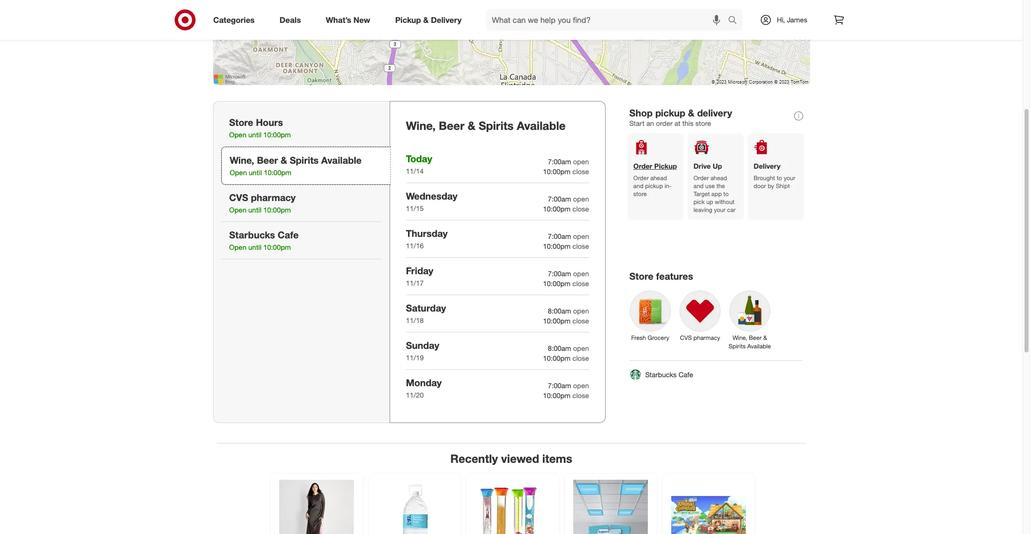 Task type: vqa. For each thing, say whether or not it's contained in the screenshot.
rightmost CVS
yes



Task type: describe. For each thing, give the bounding box(es) containing it.
recently viewed items
[[450, 451, 573, 465]]

open for today
[[573, 157, 589, 166]]

7:00am for monday
[[548, 381, 571, 390]]

to inside drive up order ahead and use the target app to pick up without leaving your car
[[724, 190, 729, 198]]

until inside wine, beer & spirits available open until 10:00pm
[[249, 168, 262, 177]]

0 vertical spatial wine,
[[406, 118, 436, 132]]

drive up order ahead and use the target app to pick up without leaving your car
[[694, 162, 736, 214]]

cafe for starbucks cafe
[[679, 370, 693, 379]]

cvs for cvs pharmacy
[[680, 334, 692, 341]]

8:00am open 10:00pm close for saturday
[[543, 307, 589, 325]]

0 vertical spatial available
[[517, 118, 566, 132]]

use
[[706, 182, 715, 190]]

purified water - 128 fl oz (1gal) - good & gather™ image
[[377, 480, 452, 534]]

recently
[[450, 451, 498, 465]]

wine, inside 'wine, beer & spirits available'
[[733, 334, 748, 341]]

& inside wine, beer & spirits available open until 10:00pm
[[281, 154, 287, 166]]

open for store hours
[[229, 131, 247, 139]]

today
[[406, 153, 432, 164]]

11/19
[[406, 353, 424, 362]]

11/15
[[406, 204, 424, 213]]

store features
[[630, 270, 693, 282]]

starbucks for starbucks cafe open until 10:00pm
[[229, 229, 275, 240]]

open for thursday
[[573, 232, 589, 240]]

0 vertical spatial wine, beer & spirits available
[[406, 118, 566, 132]]

delivery inside the delivery brought to your door by shipt
[[754, 162, 781, 170]]

pick
[[694, 198, 705, 206]]

wine, beer & spirits available inside wine, beer & spirits available link
[[729, 334, 771, 350]]

ahead for pickup
[[651, 174, 667, 182]]

11/20
[[406, 391, 424, 399]]

your inside the delivery brought to your door by shipt
[[784, 174, 796, 182]]

store inside order pickup order ahead and pickup in- store
[[634, 190, 647, 198]]

open for starbucks cafe
[[229, 243, 247, 251]]

what's
[[326, 15, 351, 25]]

wine, inside wine, beer & spirits available open until 10:00pm
[[230, 154, 254, 166]]

1 horizontal spatial spirits
[[479, 118, 514, 132]]

educational insights mini light filters tranquil blue 2' x 2' 4-pack, for classrooms & offices image
[[573, 480, 648, 534]]

order pickup order ahead and pickup in- store
[[634, 162, 677, 198]]

friday 11/17
[[406, 265, 434, 287]]

viewed
[[501, 451, 539, 465]]

starbucks cafe open until 10:00pm
[[229, 229, 299, 251]]

monday 11/20
[[406, 377, 442, 399]]

pharmacy for cvs pharmacy open until 10:00pm
[[251, 192, 296, 203]]

open for monday
[[573, 381, 589, 390]]

wine, beer & spirits available open until 10:00pm
[[230, 154, 362, 177]]

items
[[543, 451, 573, 465]]

in-
[[665, 182, 672, 190]]

brought
[[754, 174, 775, 182]]

target
[[694, 190, 710, 198]]

starbucks cafe
[[646, 370, 693, 379]]

11/17
[[406, 279, 424, 287]]

delivery brought to your door by shipt
[[754, 162, 796, 190]]

cvs pharmacy link
[[675, 286, 725, 344]]

close for thursday
[[573, 242, 589, 250]]

pickup inside shop pickup & delivery start an order at this store
[[656, 107, 686, 118]]

leaving
[[694, 206, 713, 214]]

cvs for cvs pharmacy open until 10:00pm
[[229, 192, 248, 203]]

friday
[[406, 265, 434, 276]]

7:00am for wednesday
[[548, 195, 571, 203]]

close for friday
[[573, 279, 589, 288]]

wine, beer & spirits available link
[[725, 286, 775, 352]]

new
[[354, 15, 370, 25]]

delivery
[[697, 107, 732, 118]]

pickup & delivery
[[395, 15, 462, 25]]

car
[[727, 206, 736, 214]]

by
[[768, 182, 775, 190]]

search button
[[724, 9, 748, 33]]

order
[[656, 119, 673, 127]]

8:00am for saturday
[[548, 307, 571, 315]]

10:00pm inside cvs pharmacy open until 10:00pm
[[263, 206, 291, 214]]

open for cvs pharmacy
[[229, 206, 247, 214]]

women's long sleeve asymmetrical cut-out button detail midi dress - future collective™ with reese blutstein dark gray xxs image
[[279, 480, 354, 534]]

available inside 'wine, beer & spirits available'
[[748, 342, 771, 350]]

and for drive
[[694, 182, 704, 190]]

7:00am open 10:00pm close for monday
[[543, 381, 589, 400]]

door
[[754, 182, 766, 190]]

fresh grocery link
[[626, 286, 675, 344]]

open for friday
[[573, 269, 589, 278]]

up
[[713, 162, 722, 170]]

search
[[724, 16, 748, 26]]

what's new link
[[317, 9, 383, 31]]

& inside 'wine, beer & spirits available'
[[764, 334, 767, 341]]

starbucks for starbucks cafe
[[646, 370, 677, 379]]

7:00am open 10:00pm close for thursday
[[543, 232, 589, 250]]

today 11/14
[[406, 153, 432, 175]]

your inside drive up order ahead and use the target app to pick up without leaving your car
[[714, 206, 726, 214]]

grocery
[[648, 334, 670, 341]]

hi,
[[777, 15, 785, 24]]

spirits inside 'wine, beer & spirits available'
[[729, 342, 746, 350]]

features
[[656, 270, 693, 282]]

10:00pm inside wine, beer & spirits available open until 10:00pm
[[264, 168, 291, 177]]



Task type: locate. For each thing, give the bounding box(es) containing it.
1 horizontal spatial cvs
[[680, 334, 692, 341]]

0 vertical spatial store
[[229, 117, 253, 128]]

2 7:00am open 10:00pm close from the top
[[543, 195, 589, 213]]

0 vertical spatial to
[[777, 174, 782, 182]]

start
[[630, 119, 645, 127]]

beer inside 'wine, beer & spirits available'
[[749, 334, 762, 341]]

open inside cvs pharmacy open until 10:00pm
[[229, 206, 247, 214]]

2 horizontal spatial spirits
[[729, 342, 746, 350]]

1 horizontal spatial your
[[784, 174, 796, 182]]

0 horizontal spatial spirits
[[290, 154, 319, 166]]

0 vertical spatial 8:00am open 10:00pm close
[[543, 307, 589, 325]]

5 close from the top
[[573, 317, 589, 325]]

wine, right cvs pharmacy
[[733, 334, 748, 341]]

deals
[[280, 15, 301, 25]]

open
[[573, 157, 589, 166], [573, 195, 589, 203], [573, 232, 589, 240], [573, 269, 589, 278], [573, 307, 589, 315], [573, 344, 589, 352], [573, 381, 589, 390]]

1 open from the top
[[573, 157, 589, 166]]

2 7:00am from the top
[[548, 195, 571, 203]]

deals link
[[271, 9, 313, 31]]

pharmacy for cvs pharmacy
[[694, 334, 720, 341]]

1 and from the left
[[634, 182, 644, 190]]

wine, up today
[[406, 118, 436, 132]]

saturday 11/18
[[406, 302, 446, 325]]

10:00pm inside store hours open until 10:00pm
[[263, 131, 291, 139]]

1 vertical spatial to
[[724, 190, 729, 198]]

store left hours on the left top of the page
[[229, 117, 253, 128]]

1 vertical spatial wine,
[[230, 154, 254, 166]]

sunday
[[406, 339, 439, 351]]

1 vertical spatial delivery
[[754, 162, 781, 170]]

categories
[[213, 15, 255, 25]]

cvs pharmacy
[[680, 334, 720, 341]]

1 horizontal spatial cafe
[[679, 370, 693, 379]]

spirits inside wine, beer & spirits available open until 10:00pm
[[290, 154, 319, 166]]

la canada flintridge map image
[[213, 0, 810, 85]]

0 vertical spatial delivery
[[431, 15, 462, 25]]

0 horizontal spatial and
[[634, 182, 644, 190]]

0 horizontal spatial store
[[634, 190, 647, 198]]

7:00am for thursday
[[548, 232, 571, 240]]

5 open from the top
[[573, 307, 589, 315]]

ahead inside drive up order ahead and use the target app to pick up without leaving your car
[[711, 174, 727, 182]]

5 7:00am open 10:00pm close from the top
[[543, 381, 589, 400]]

up
[[707, 198, 713, 206]]

without
[[715, 198, 735, 206]]

until down hours on the left top of the page
[[248, 131, 261, 139]]

cafe down cvs pharmacy
[[679, 370, 693, 379]]

categories link
[[205, 9, 267, 31]]

what's new
[[326, 15, 370, 25]]

pharmacy inside cvs pharmacy open until 10:00pm
[[251, 192, 296, 203]]

pickup & delivery link
[[387, 9, 474, 31]]

until inside cvs pharmacy open until 10:00pm
[[248, 206, 261, 214]]

shipt
[[776, 182, 790, 190]]

0 vertical spatial starbucks
[[229, 229, 275, 240]]

0 vertical spatial spirits
[[479, 118, 514, 132]]

cvs inside cvs pharmacy open until 10:00pm
[[229, 192, 248, 203]]

2 and from the left
[[694, 182, 704, 190]]

7 open from the top
[[573, 381, 589, 390]]

open inside starbucks cafe open until 10:00pm
[[229, 243, 247, 251]]

1 horizontal spatial store
[[696, 119, 711, 127]]

fresh
[[631, 334, 646, 341]]

7:00am open 10:00pm close for today
[[543, 157, 589, 176]]

0 vertical spatial store
[[696, 119, 711, 127]]

until inside store hours open until 10:00pm
[[248, 131, 261, 139]]

0 vertical spatial pickup
[[656, 107, 686, 118]]

until
[[248, 131, 261, 139], [249, 168, 262, 177], [248, 206, 261, 214], [248, 243, 261, 251]]

until up cvs pharmacy open until 10:00pm
[[249, 168, 262, 177]]

ahead
[[651, 174, 667, 182], [711, 174, 727, 182]]

pickup left the in-
[[645, 182, 663, 190]]

beer inside wine, beer & spirits available open until 10:00pm
[[257, 154, 278, 166]]

starbucks down grocery
[[646, 370, 677, 379]]

store capabilities with hours, vertical tabs tab list
[[213, 101, 390, 423]]

2 vertical spatial wine,
[[733, 334, 748, 341]]

to up without
[[724, 190, 729, 198]]

to
[[777, 174, 782, 182], [724, 190, 729, 198]]

thursday 11/16
[[406, 227, 448, 250]]

2 vertical spatial spirits
[[729, 342, 746, 350]]

ahead inside order pickup order ahead and pickup in- store
[[651, 174, 667, 182]]

until inside starbucks cafe open until 10:00pm
[[248, 243, 261, 251]]

hand2mind sensory fidget tubes, mesmerizing liquid motion sensory bottles, fidget toys, ages 3+ image
[[475, 480, 550, 534]]

wednesday 11/15
[[406, 190, 458, 213]]

1 vertical spatial store
[[634, 190, 647, 198]]

pickup up the in-
[[655, 162, 677, 170]]

0 horizontal spatial wine, beer & spirits available
[[406, 118, 566, 132]]

the
[[717, 182, 725, 190]]

1 vertical spatial cafe
[[679, 370, 693, 379]]

cvs right grocery
[[680, 334, 692, 341]]

saturday
[[406, 302, 446, 314]]

cvs up starbucks cafe open until 10:00pm
[[229, 192, 248, 203]]

drive
[[694, 162, 711, 170]]

0 horizontal spatial wine,
[[230, 154, 254, 166]]

starbucks down cvs pharmacy open until 10:00pm
[[229, 229, 275, 240]]

2 close from the top
[[573, 205, 589, 213]]

open inside wine, beer & spirits available open until 10:00pm
[[230, 168, 247, 177]]

3 close from the top
[[573, 242, 589, 250]]

4 7:00am from the top
[[548, 269, 571, 278]]

your down without
[[714, 206, 726, 214]]

0 vertical spatial cafe
[[278, 229, 299, 240]]

cvs
[[229, 192, 248, 203], [680, 334, 692, 341]]

2 vertical spatial beer
[[749, 334, 762, 341]]

0 horizontal spatial delivery
[[431, 15, 462, 25]]

2 open from the top
[[573, 195, 589, 203]]

0 horizontal spatial available
[[321, 154, 362, 166]]

3 7:00am from the top
[[548, 232, 571, 240]]

&
[[423, 15, 429, 25], [688, 107, 695, 118], [468, 118, 476, 132], [281, 154, 287, 166], [764, 334, 767, 341]]

pickup up order
[[656, 107, 686, 118]]

1 vertical spatial starbucks
[[646, 370, 677, 379]]

wednesday
[[406, 190, 458, 202]]

1 horizontal spatial and
[[694, 182, 704, 190]]

10:00pm inside starbucks cafe open until 10:00pm
[[263, 243, 291, 251]]

cafe inside starbucks cafe open until 10:00pm
[[278, 229, 299, 240]]

1 horizontal spatial pickup
[[655, 162, 677, 170]]

at
[[675, 119, 681, 127]]

store hours open until 10:00pm
[[229, 117, 291, 139]]

0 horizontal spatial cafe
[[278, 229, 299, 240]]

1 horizontal spatial delivery
[[754, 162, 781, 170]]

1 vertical spatial cvs
[[680, 334, 692, 341]]

1 vertical spatial store
[[630, 270, 654, 282]]

delivery
[[431, 15, 462, 25], [754, 162, 781, 170]]

and
[[634, 182, 644, 190], [694, 182, 704, 190]]

1 vertical spatial pickup
[[655, 162, 677, 170]]

an
[[647, 119, 654, 127]]

cvs pharmacy open until 10:00pm
[[229, 192, 296, 214]]

app
[[712, 190, 722, 198]]

fresh grocery
[[631, 334, 670, 341]]

1 horizontal spatial wine,
[[406, 118, 436, 132]]

thursday
[[406, 227, 448, 239]]

hi, james
[[777, 15, 808, 24]]

and for order
[[634, 182, 644, 190]]

What can we help you find? suggestions appear below search field
[[486, 9, 731, 31]]

animal crossing: new horizons happy home paradise game add-on - nintendo switch (digital) image
[[671, 480, 746, 534]]

6 open from the top
[[573, 344, 589, 352]]

pharmacy left wine, beer & spirits available link
[[694, 334, 720, 341]]

8:00am for sunday
[[548, 344, 571, 352]]

ahead up the at the top of page
[[711, 174, 727, 182]]

shop pickup & delivery start an order at this store
[[630, 107, 732, 127]]

1 vertical spatial 8:00am open 10:00pm close
[[543, 344, 589, 362]]

1 vertical spatial available
[[321, 154, 362, 166]]

1 ahead from the left
[[651, 174, 667, 182]]

close for saturday
[[573, 317, 589, 325]]

cafe down cvs pharmacy open until 10:00pm
[[278, 229, 299, 240]]

0 horizontal spatial beer
[[257, 154, 278, 166]]

8:00am
[[548, 307, 571, 315], [548, 344, 571, 352]]

and inside drive up order ahead and use the target app to pick up without leaving your car
[[694, 182, 704, 190]]

4 open from the top
[[573, 269, 589, 278]]

your
[[784, 174, 796, 182], [714, 206, 726, 214]]

0 vertical spatial your
[[784, 174, 796, 182]]

7:00am
[[548, 157, 571, 166], [548, 195, 571, 203], [548, 232, 571, 240], [548, 269, 571, 278], [548, 381, 571, 390]]

7:00am for friday
[[548, 269, 571, 278]]

until down cvs pharmacy open until 10:00pm
[[248, 243, 261, 251]]

beer
[[439, 118, 465, 132], [257, 154, 278, 166], [749, 334, 762, 341]]

1 horizontal spatial wine, beer & spirits available
[[729, 334, 771, 350]]

1 close from the top
[[573, 167, 589, 176]]

wine,
[[406, 118, 436, 132], [230, 154, 254, 166], [733, 334, 748, 341]]

cafe for starbucks cafe open until 10:00pm
[[278, 229, 299, 240]]

available inside wine, beer & spirits available open until 10:00pm
[[321, 154, 362, 166]]

close for today
[[573, 167, 589, 176]]

ahead up the in-
[[651, 174, 667, 182]]

1 horizontal spatial starbucks
[[646, 370, 677, 379]]

sunday 11/19
[[406, 339, 439, 362]]

1 horizontal spatial available
[[517, 118, 566, 132]]

order inside drive up order ahead and use the target app to pick up without leaving your car
[[694, 174, 709, 182]]

0 horizontal spatial pickup
[[395, 15, 421, 25]]

to up shipt
[[777, 174, 782, 182]]

james
[[787, 15, 808, 24]]

open for saturday
[[573, 307, 589, 315]]

until for starbucks
[[248, 243, 261, 251]]

1 horizontal spatial to
[[777, 174, 782, 182]]

close for wednesday
[[573, 205, 589, 213]]

4 7:00am open 10:00pm close from the top
[[543, 269, 589, 288]]

spirits
[[479, 118, 514, 132], [290, 154, 319, 166], [729, 342, 746, 350]]

open
[[229, 131, 247, 139], [230, 168, 247, 177], [229, 206, 247, 214], [229, 243, 247, 251]]

0 horizontal spatial ahead
[[651, 174, 667, 182]]

7:00am open 10:00pm close for wednesday
[[543, 195, 589, 213]]

1 horizontal spatial store
[[630, 270, 654, 282]]

1 horizontal spatial ahead
[[711, 174, 727, 182]]

open inside store hours open until 10:00pm
[[229, 131, 247, 139]]

pickup right 'new'
[[395, 15, 421, 25]]

7:00am open 10:00pm close for friday
[[543, 269, 589, 288]]

11/14
[[406, 167, 424, 175]]

0 horizontal spatial to
[[724, 190, 729, 198]]

0 vertical spatial pharmacy
[[251, 192, 296, 203]]

5 7:00am from the top
[[548, 381, 571, 390]]

7 close from the top
[[573, 391, 589, 400]]

6 close from the top
[[573, 354, 589, 362]]

0 horizontal spatial your
[[714, 206, 726, 214]]

10:00pm
[[263, 131, 291, 139], [543, 167, 571, 176], [264, 168, 291, 177], [543, 205, 571, 213], [263, 206, 291, 214], [543, 242, 571, 250], [263, 243, 291, 251], [543, 279, 571, 288], [543, 317, 571, 325], [543, 354, 571, 362], [543, 391, 571, 400]]

close
[[573, 167, 589, 176], [573, 205, 589, 213], [573, 242, 589, 250], [573, 279, 589, 288], [573, 317, 589, 325], [573, 354, 589, 362], [573, 391, 589, 400]]

starbucks
[[229, 229, 275, 240], [646, 370, 677, 379]]

pickup inside order pickup order ahead and pickup in- store
[[655, 162, 677, 170]]

until for store
[[248, 131, 261, 139]]

0 horizontal spatial store
[[229, 117, 253, 128]]

1 8:00am open 10:00pm close from the top
[[543, 307, 589, 325]]

3 7:00am open 10:00pm close from the top
[[543, 232, 589, 250]]

1 8:00am from the top
[[548, 307, 571, 315]]

1 7:00am from the top
[[548, 157, 571, 166]]

monday
[[406, 377, 442, 388]]

0 vertical spatial 8:00am
[[548, 307, 571, 315]]

0 horizontal spatial pharmacy
[[251, 192, 296, 203]]

1 vertical spatial wine, beer & spirits available
[[729, 334, 771, 350]]

open for wednesday
[[573, 195, 589, 203]]

order
[[634, 162, 653, 170], [634, 174, 649, 182], [694, 174, 709, 182]]

2 ahead from the left
[[711, 174, 727, 182]]

8:00am open 10:00pm close
[[543, 307, 589, 325], [543, 344, 589, 362]]

1 vertical spatial pickup
[[645, 182, 663, 190]]

cafe
[[278, 229, 299, 240], [679, 370, 693, 379]]

until for cvs
[[248, 206, 261, 214]]

7:00am for today
[[548, 157, 571, 166]]

starbucks inside starbucks cafe open until 10:00pm
[[229, 229, 275, 240]]

store for store hours open until 10:00pm
[[229, 117, 253, 128]]

store for store features
[[630, 270, 654, 282]]

3 open from the top
[[573, 232, 589, 240]]

close for sunday
[[573, 354, 589, 362]]

available
[[517, 118, 566, 132], [321, 154, 362, 166], [748, 342, 771, 350]]

pharmacy down wine, beer & spirits available open until 10:00pm
[[251, 192, 296, 203]]

1 horizontal spatial pharmacy
[[694, 334, 720, 341]]

1 vertical spatial pharmacy
[[694, 334, 720, 341]]

and inside order pickup order ahead and pickup in- store
[[634, 182, 644, 190]]

1 7:00am open 10:00pm close from the top
[[543, 157, 589, 176]]

order for drive up
[[694, 174, 709, 182]]

open for sunday
[[573, 344, 589, 352]]

to inside the delivery brought to your door by shipt
[[777, 174, 782, 182]]

store
[[696, 119, 711, 127], [634, 190, 647, 198]]

this
[[683, 119, 694, 127]]

1 vertical spatial your
[[714, 206, 726, 214]]

2 8:00am open 10:00pm close from the top
[[543, 344, 589, 362]]

wine, beer & spirits available
[[406, 118, 566, 132], [729, 334, 771, 350]]

close for monday
[[573, 391, 589, 400]]

0 vertical spatial beer
[[439, 118, 465, 132]]

11/18
[[406, 316, 424, 325]]

shop
[[630, 107, 653, 118]]

11/16
[[406, 241, 424, 250]]

pickup inside order pickup order ahead and pickup in- store
[[645, 182, 663, 190]]

store left features
[[630, 270, 654, 282]]

and left the in-
[[634, 182, 644, 190]]

and up target
[[694, 182, 704, 190]]

0 horizontal spatial cvs
[[229, 192, 248, 203]]

store inside shop pickup & delivery start an order at this store
[[696, 119, 711, 127]]

4 close from the top
[[573, 279, 589, 288]]

2 horizontal spatial wine,
[[733, 334, 748, 341]]

store inside store hours open until 10:00pm
[[229, 117, 253, 128]]

ahead for up
[[711, 174, 727, 182]]

2 vertical spatial available
[[748, 342, 771, 350]]

pickup
[[395, 15, 421, 25], [655, 162, 677, 170]]

hours
[[256, 117, 283, 128]]

0 vertical spatial cvs
[[229, 192, 248, 203]]

0 horizontal spatial starbucks
[[229, 229, 275, 240]]

2 horizontal spatial available
[[748, 342, 771, 350]]

store
[[229, 117, 253, 128], [630, 270, 654, 282]]

your up shipt
[[784, 174, 796, 182]]

order for order pickup
[[634, 174, 649, 182]]

wine, down store hours open until 10:00pm
[[230, 154, 254, 166]]

2 horizontal spatial beer
[[749, 334, 762, 341]]

1 horizontal spatial beer
[[439, 118, 465, 132]]

1 vertical spatial spirits
[[290, 154, 319, 166]]

& inside shop pickup & delivery start an order at this store
[[688, 107, 695, 118]]

8:00am open 10:00pm close for sunday
[[543, 344, 589, 362]]

1 vertical spatial beer
[[257, 154, 278, 166]]

0 vertical spatial pickup
[[395, 15, 421, 25]]

2 8:00am from the top
[[548, 344, 571, 352]]

1 vertical spatial 8:00am
[[548, 344, 571, 352]]

until up starbucks cafe open until 10:00pm
[[248, 206, 261, 214]]



